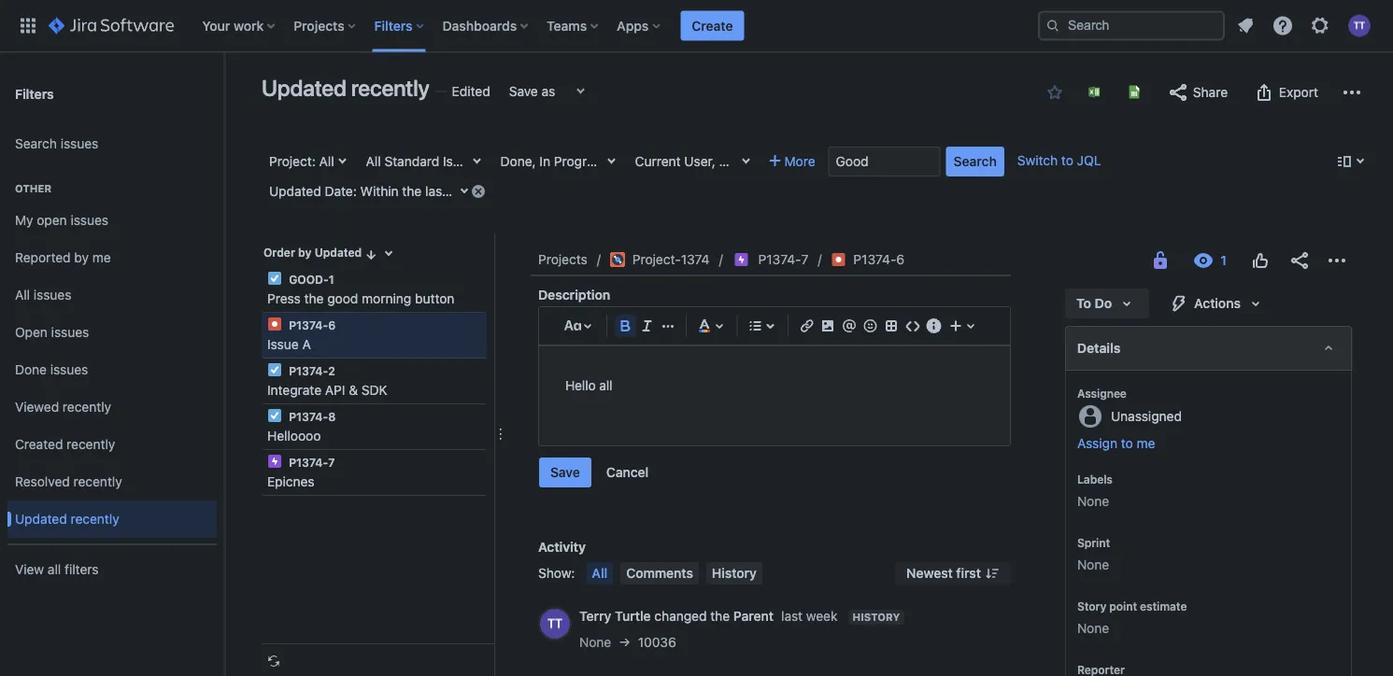 Task type: locate. For each thing, give the bounding box(es) containing it.
unassigned
[[1112, 409, 1183, 424]]

p1374- up integrate
[[289, 365, 328, 378]]

2 task image from the top
[[267, 409, 282, 424]]

viewed
[[15, 400, 59, 415]]

0 vertical spatial p1374-6
[[854, 252, 905, 267]]

0 vertical spatial to
[[806, 154, 820, 169]]

task image up helloooo
[[267, 409, 282, 424]]

issue left current
[[600, 154, 631, 169]]

1 horizontal spatial do
[[1095, 296, 1113, 311]]

p1374- for integrate api & sdk
[[289, 365, 328, 378]]

epic image
[[734, 252, 749, 267]]

jql
[[1078, 153, 1102, 168]]

in
[[540, 154, 551, 169]]

6
[[897, 252, 905, 267], [328, 319, 336, 332]]

1 horizontal spatial small image
[[1048, 85, 1063, 100]]

1 vertical spatial 7
[[328, 456, 335, 469]]

do up "details"
[[1095, 296, 1113, 311]]

p1374- right epic image
[[759, 252, 802, 267]]

0 vertical spatial the
[[402, 184, 422, 199]]

1 vertical spatial search
[[954, 154, 997, 169]]

1 task from the left
[[569, 154, 596, 169]]

0 horizontal spatial 1
[[329, 273, 334, 286]]

eloisefrancis23,
[[798, 154, 893, 169]]

updated recently inside "updated recently" link
[[15, 512, 119, 527]]

1 vertical spatial projects
[[539, 252, 588, 267]]

search
[[15, 136, 57, 152], [954, 154, 997, 169]]

0 horizontal spatial do
[[824, 154, 841, 169]]

do inside dropdown button
[[824, 154, 841, 169]]

all right view
[[48, 562, 61, 578]]

bug image up issue a
[[267, 317, 282, 332]]

me inside assign to me button
[[1137, 436, 1156, 452]]

1 vertical spatial do
[[1095, 296, 1113, 311]]

recently down "created recently" link
[[73, 475, 122, 490]]

issue right child
[[734, 245, 766, 261]]

all up date:
[[319, 154, 334, 169]]

recently down filters popup button
[[351, 75, 430, 101]]

by right order
[[298, 246, 312, 259]]

terry down all button
[[580, 609, 612, 625]]

task
[[569, 154, 596, 169], [781, 154, 809, 169]]

0 vertical spatial filters
[[375, 18, 413, 33]]

history up parent on the right bottom
[[712, 566, 757, 582]]

org-
[[897, 154, 923, 169]]

launched,
[[707, 154, 770, 169]]

0 horizontal spatial projects
[[294, 18, 345, 33]]

0 horizontal spatial types,
[[478, 154, 518, 169]]

1 horizontal spatial p1374-6
[[854, 252, 905, 267]]

0 horizontal spatial by
[[74, 250, 89, 266]]

projects inside dropdown button
[[294, 18, 345, 33]]

none down story
[[1078, 621, 1110, 637]]

1 horizontal spatial by
[[298, 246, 312, 259]]

1 horizontal spatial the
[[402, 184, 422, 199]]

by right reported
[[74, 250, 89, 266]]

0 horizontal spatial save
[[509, 84, 538, 99]]

1
[[451, 184, 456, 199], [329, 273, 334, 286]]

do right more
[[824, 154, 841, 169]]

do inside "dropdown button"
[[1095, 296, 1113, 311]]

1 vertical spatial history
[[853, 612, 901, 624]]

task image up press
[[267, 271, 282, 286]]

to for assign
[[1122, 436, 1134, 452]]

link image
[[796, 315, 818, 337]]

menu bar containing all
[[583, 563, 767, 585]]

0 vertical spatial p1374-7
[[759, 252, 809, 267]]

link issue
[[816, 245, 877, 261]]

save
[[509, 84, 538, 99], [551, 465, 580, 481]]

1 task image from the top
[[267, 271, 282, 286]]

history down newest first button
[[853, 612, 901, 624]]

story point estimate none
[[1078, 600, 1188, 637]]

turtle
[[1008, 154, 1043, 169], [615, 609, 651, 625]]

recently down resolved recently link
[[71, 512, 119, 527]]

projects
[[294, 18, 345, 33], [539, 252, 588, 267]]

1 horizontal spatial last
[[782, 609, 803, 625]]

1 vertical spatial all
[[48, 562, 61, 578]]

issues right 'open'
[[51, 325, 89, 340]]

search up other
[[15, 136, 57, 152]]

to left jql
[[1062, 153, 1074, 168]]

all for hello
[[600, 378, 613, 394]]

0 vertical spatial all
[[600, 378, 613, 394]]

teams
[[547, 18, 587, 33]]

recently
[[351, 75, 430, 101], [63, 400, 111, 415], [67, 437, 115, 453], [73, 475, 122, 490], [71, 512, 119, 527]]

1 horizontal spatial 7
[[802, 252, 809, 267]]

settings image
[[1310, 14, 1332, 37]]

more button
[[763, 147, 823, 177]]

0 vertical spatial updated recently
[[262, 75, 430, 101]]

1 vertical spatial p1374-7
[[286, 456, 335, 469]]

1 up 'good'
[[329, 273, 334, 286]]

0 vertical spatial 1
[[451, 184, 456, 199]]

issues for search issues
[[61, 136, 98, 152]]

copy link to issue image
[[901, 251, 916, 266]]

issues
[[61, 136, 98, 152], [71, 213, 109, 228], [34, 288, 71, 303], [51, 325, 89, 340], [50, 362, 88, 378]]

turtle right the search button
[[1008, 154, 1043, 169]]

save left the cancel
[[551, 465, 580, 481]]

0 vertical spatial last
[[425, 184, 447, 199]]

2 issue from the left
[[845, 245, 877, 261]]

small image
[[1048, 85, 1063, 100], [364, 247, 379, 262]]

your work button
[[197, 11, 283, 41]]

p1374- up a
[[289, 319, 328, 332]]

1 vertical spatial to
[[1077, 296, 1092, 311]]

1 vertical spatial filters
[[15, 86, 54, 101]]

recently up created recently
[[63, 400, 111, 415]]

1 horizontal spatial me
[[1137, 436, 1156, 452]]

1 left remove criteria image
[[451, 184, 456, 199]]

issue right link
[[845, 245, 877, 261]]

p1374-7
[[759, 252, 809, 267], [286, 456, 335, 469]]

0 horizontal spatial task
[[569, 154, 596, 169]]

projects for projects link at the left top
[[539, 252, 588, 267]]

task image for helloooo
[[267, 409, 282, 424]]

open
[[15, 325, 48, 340]]

0 horizontal spatial filters
[[15, 86, 54, 101]]

1 types, from the left
[[478, 154, 518, 169]]

filters up search issues
[[15, 86, 54, 101]]

0 vertical spatial task image
[[267, 271, 282, 286]]

week for terry turtle changed the parent last week
[[807, 609, 838, 625]]

updated recently down resolved recently
[[15, 512, 119, 527]]

updated up the good-1 at the top
[[315, 246, 362, 259]]

recently down viewed recently link
[[67, 437, 115, 453]]

the down standard
[[402, 184, 422, 199]]

all
[[319, 154, 334, 169], [366, 154, 381, 169], [522, 154, 537, 169], [15, 288, 30, 303], [592, 566, 608, 582]]

p1374-6 right link
[[854, 252, 905, 267]]

remove criteria image
[[471, 184, 486, 199]]

all inside text box
[[600, 378, 613, 394]]

1 horizontal spatial search
[[954, 154, 997, 169]]

banner containing your work
[[0, 0, 1394, 52]]

projects up the description in the left of the page
[[539, 252, 588, 267]]

2 vertical spatial the
[[711, 609, 730, 625]]

all up within
[[366, 154, 381, 169]]

to right test,
[[806, 154, 820, 169]]

me inside the reported by me link
[[92, 250, 111, 266]]

me down unassigned
[[1137, 436, 1156, 452]]

assign to me button
[[1078, 435, 1333, 453]]

project:
[[269, 154, 316, 169]]

story
[[1078, 600, 1107, 613]]

viewed recently
[[15, 400, 111, 415]]

issue left a
[[267, 337, 299, 352]]

first
[[957, 566, 982, 582]]

0 vertical spatial projects
[[294, 18, 345, 33]]

standard
[[385, 154, 440, 169]]

1 vertical spatial terry
[[580, 609, 612, 625]]

issues up my open issues
[[61, 136, 98, 152]]

all right hello
[[600, 378, 613, 394]]

other group
[[7, 163, 217, 544]]

1 vertical spatial task image
[[267, 409, 282, 424]]

open issues link
[[7, 314, 217, 352]]

0 horizontal spatial history
[[712, 566, 757, 582]]

2 types, from the left
[[635, 154, 675, 169]]

issues for done issues
[[50, 362, 88, 378]]

0 horizontal spatial to
[[806, 154, 820, 169]]

1 vertical spatial bug image
[[267, 317, 282, 332]]

assign to me
[[1078, 436, 1156, 452]]

search left switch
[[954, 154, 997, 169]]

all standard issue types,                                 all sub-task issue types,                                 bug,                                 epic,                                 story,                                 task
[[366, 154, 809, 169]]

apps button
[[612, 11, 668, 41]]

0 vertical spatial search
[[15, 136, 57, 152]]

0 horizontal spatial bug image
[[267, 317, 282, 332]]

p1374- up epicnes
[[289, 456, 328, 469]]

p1374- up helloooo
[[289, 410, 328, 424]]

bug image left the "p1374-6" link
[[831, 252, 846, 267]]

cancel
[[607, 465, 649, 481]]

updated
[[262, 75, 347, 101], [269, 184, 321, 199], [315, 246, 362, 259], [15, 512, 67, 527]]

0 horizontal spatial updated recently
[[15, 512, 119, 527]]

0 horizontal spatial last
[[425, 184, 447, 199]]

small image left open in microsoft excel image
[[1048, 85, 1063, 100]]

0 vertical spatial terry
[[974, 154, 1005, 169]]

updated recently
[[262, 75, 430, 101], [15, 512, 119, 527]]

banner
[[0, 0, 1394, 52]]

1 horizontal spatial all
[[600, 378, 613, 394]]

1 vertical spatial p1374-6
[[286, 319, 336, 332]]

open issues
[[15, 325, 89, 340]]

turtle up 10036
[[615, 609, 651, 625]]

my open issues
[[15, 213, 109, 228]]

1 vertical spatial the
[[304, 291, 324, 307]]

history
[[712, 566, 757, 582], [853, 612, 901, 624]]

1 horizontal spatial types,
[[635, 154, 675, 169]]

2 task from the left
[[781, 154, 809, 169]]

0 horizontal spatial week
[[460, 184, 491, 199]]

the left parent on the right bottom
[[711, 609, 730, 625]]

bug image
[[831, 252, 846, 267], [267, 317, 282, 332]]

0 vertical spatial me
[[92, 250, 111, 266]]

newest first button
[[896, 563, 1012, 585]]

bold ⌘b image
[[615, 315, 637, 337]]

search for search
[[954, 154, 997, 169]]

projects right work
[[294, 18, 345, 33]]

me for reported by me
[[92, 250, 111, 266]]

the
[[402, 184, 422, 199], [304, 291, 324, 307], [711, 609, 730, 625]]

created recently
[[15, 437, 115, 453]]

by inside other group
[[74, 250, 89, 266]]

created recently link
[[7, 426, 217, 464]]

to inside assign to me button
[[1122, 436, 1134, 452]]

0 vertical spatial week
[[460, 184, 491, 199]]

menu bar
[[583, 563, 767, 585]]

to right assign on the right bottom of page
[[1122, 436, 1134, 452]]

filters right projects dropdown button
[[375, 18, 413, 33]]

your work
[[202, 18, 264, 33]]

1 issue from the left
[[734, 245, 766, 261]]

task image for press the good morning button
[[267, 271, 282, 286]]

jira software image
[[49, 14, 174, 37], [49, 14, 174, 37]]

sub-
[[540, 154, 569, 169]]

Description - Main content area, start typing to enter text. text field
[[566, 375, 984, 420]]

p1374- for helloooo
[[289, 410, 328, 424]]

search inside button
[[954, 154, 997, 169]]

7 down 8
[[328, 456, 335, 469]]

all for view
[[48, 562, 61, 578]]

the for terry turtle changed the parent last week
[[711, 609, 730, 625]]

all up 'open'
[[15, 288, 30, 303]]

activity
[[539, 540, 586, 555]]

1 horizontal spatial terry
[[974, 154, 1005, 169]]

updated down projects dropdown button
[[262, 75, 347, 101]]

1 horizontal spatial to
[[1122, 436, 1134, 452]]

all right "show:"
[[592, 566, 608, 582]]

1 horizontal spatial bug image
[[831, 252, 846, 267]]

terry
[[974, 154, 1005, 169], [580, 609, 612, 625]]

8
[[328, 410, 336, 424]]

all inside button
[[592, 566, 608, 582]]

save for save as
[[509, 84, 538, 99]]

task right in
[[569, 154, 596, 169]]

0 vertical spatial 7
[[802, 252, 809, 267]]

1 vertical spatial 1
[[329, 273, 334, 286]]

1 vertical spatial me
[[1137, 436, 1156, 452]]

1 horizontal spatial task
[[781, 154, 809, 169]]

0 horizontal spatial terry
[[580, 609, 612, 625]]

7 left link
[[802, 252, 809, 267]]

Search issues using keywords text field
[[829, 147, 941, 177]]

done
[[15, 362, 47, 378]]

issue inside the add a child issue button
[[734, 245, 766, 261]]

0 vertical spatial turtle
[[1008, 154, 1043, 169]]

issues up viewed recently
[[50, 362, 88, 378]]

task image
[[267, 271, 282, 286], [267, 409, 282, 424]]

comments
[[627, 566, 694, 582]]

0 vertical spatial bug image
[[831, 252, 846, 267]]

0 vertical spatial 6
[[897, 252, 905, 267]]

2 horizontal spatial the
[[711, 609, 730, 625]]

parent
[[734, 609, 774, 625]]

switch to jql
[[1018, 153, 1102, 168]]

details element
[[1066, 326, 1353, 371]]

small image up press the good morning button
[[364, 247, 379, 262]]

info panel image
[[923, 315, 946, 337]]

apps
[[617, 18, 649, 33]]

p1374- for epicnes
[[289, 456, 328, 469]]

view
[[15, 562, 44, 578]]

1 horizontal spatial p1374-7
[[759, 252, 809, 267]]

1 horizontal spatial issue
[[845, 245, 877, 261]]

1 vertical spatial save
[[551, 465, 580, 481]]

p1374-7 up epicnes
[[286, 456, 335, 469]]

notifications image
[[1235, 14, 1257, 37]]

within
[[360, 184, 399, 199]]

button
[[415, 291, 455, 307]]

the down the good-1 at the top
[[304, 291, 324, 307]]

issue up remove criteria image
[[443, 154, 475, 169]]

0 horizontal spatial all
[[48, 562, 61, 578]]

0 vertical spatial to
[[1062, 153, 1074, 168]]

all issues
[[15, 288, 71, 303]]

last down standard
[[425, 184, 447, 199]]

0 horizontal spatial small image
[[364, 247, 379, 262]]

project: all
[[269, 154, 334, 169]]

share link
[[1158, 78, 1238, 108]]

1 vertical spatial to
[[1122, 436, 1134, 452]]

me down my open issues link
[[92, 250, 111, 266]]

me
[[92, 250, 111, 266], [1137, 436, 1156, 452]]

the for updated date: within the last 1 week
[[402, 184, 422, 199]]

share
[[1194, 85, 1229, 100]]

lists image
[[745, 315, 767, 337]]

p1374-6 up a
[[286, 319, 336, 332]]

api
[[325, 383, 345, 398]]

open in google sheets image
[[1127, 85, 1142, 100]]

1 horizontal spatial to
[[1077, 296, 1092, 311]]

done issues
[[15, 362, 88, 378]]

issues up open issues
[[34, 288, 71, 303]]

last right parent on the right bottom
[[782, 609, 803, 625]]

1 horizontal spatial projects
[[539, 252, 588, 267]]

newest
[[907, 566, 953, 582]]

0 horizontal spatial search
[[15, 136, 57, 152]]

hello all
[[566, 378, 613, 394]]

to do
[[1077, 296, 1113, 311]]

save left as
[[509, 84, 538, 99]]

none left 10036
[[580, 635, 612, 651]]

1 vertical spatial turtle
[[615, 609, 651, 625]]

0 horizontal spatial issue
[[734, 245, 766, 261]]

6 down 'good'
[[328, 319, 336, 332]]

appswitcher icon image
[[17, 14, 39, 37]]

updated down resolved
[[15, 512, 67, 527]]

0 vertical spatial save
[[509, 84, 538, 99]]

search button
[[947, 147, 1005, 177]]

none inside story point estimate none
[[1078, 621, 1110, 637]]

p1374-7 right epic image
[[759, 252, 809, 267]]

launch
[[615, 154, 659, 169]]

1 vertical spatial small image
[[364, 247, 379, 262]]

terry right admins, at the right
[[974, 154, 1005, 169]]

switch to jql link
[[1018, 153, 1102, 168]]

0 horizontal spatial me
[[92, 250, 111, 266]]

history inside button
[[712, 566, 757, 582]]

to up "details"
[[1077, 296, 1092, 311]]

primary element
[[11, 0, 1039, 52]]

1 vertical spatial 6
[[328, 319, 336, 332]]

0 horizontal spatial turtle
[[615, 609, 651, 625]]

1 horizontal spatial turtle
[[1008, 154, 1043, 169]]

7
[[802, 252, 809, 267], [328, 456, 335, 469]]

issues for all issues
[[34, 288, 71, 303]]

1 horizontal spatial updated recently
[[262, 75, 430, 101]]

all inside other group
[[15, 288, 30, 303]]

filters inside popup button
[[375, 18, 413, 33]]

table image
[[881, 315, 903, 337]]

1 vertical spatial week
[[807, 609, 838, 625]]

0 horizontal spatial p1374-7
[[286, 456, 335, 469]]

task right story,
[[781, 154, 809, 169]]

0 vertical spatial history
[[712, 566, 757, 582]]

updated recently down projects dropdown button
[[262, 75, 430, 101]]

all left in
[[522, 154, 537, 169]]

6 right link issue
[[897, 252, 905, 267]]



Task type: vqa. For each thing, say whether or not it's contained in the screenshot.
the Cell options
no



Task type: describe. For each thing, give the bounding box(es) containing it.
resolved recently link
[[7, 464, 217, 501]]

all standard issue types,                                 all sub-task issue types,                                 bug,                                 epic,                                 story,                                 task button
[[359, 147, 809, 177]]

your profile and settings image
[[1349, 14, 1371, 37]]

work
[[234, 18, 264, 33]]

recently for viewed recently link
[[63, 400, 111, 415]]

switch
[[1018, 153, 1058, 168]]

description
[[539, 287, 611, 303]]

text styles image
[[562, 315, 584, 337]]

link issue button
[[784, 238, 891, 268]]

assignee
[[1078, 387, 1127, 400]]

none down the sprint at right bottom
[[1078, 558, 1110, 573]]

add
[[661, 245, 686, 261]]

vote options: no one has voted for this issue yet. image
[[1250, 250, 1272, 272]]

1374
[[681, 252, 710, 267]]

1 horizontal spatial history
[[853, 612, 901, 624]]

1 horizontal spatial 1
[[451, 184, 456, 199]]

&
[[349, 383, 358, 398]]

sidebar navigation image
[[204, 75, 245, 112]]

add image, video, or file image
[[817, 315, 840, 337]]

updated recently link
[[7, 501, 217, 539]]

by for reported
[[74, 250, 89, 266]]

progress,
[[554, 154, 612, 169]]

turtle inside current user,                                 unassigned,                                 eloisefrancis23,                                 org-admins,                                 terry turtle 'dropdown button'
[[1008, 154, 1043, 169]]

reported by me
[[15, 250, 111, 266]]

bug,
[[678, 154, 706, 169]]

task image
[[267, 363, 282, 378]]

help image
[[1272, 14, 1295, 37]]

p1374-2
[[286, 365, 335, 378]]

actions
[[1195, 296, 1241, 311]]

reported
[[15, 250, 71, 266]]

p1374- for issue a
[[289, 319, 328, 332]]

p1374-7 link
[[759, 249, 809, 271]]

estimate
[[1141, 600, 1188, 613]]

to for switch
[[1062, 153, 1074, 168]]

press
[[267, 291, 301, 307]]

project-
[[633, 252, 681, 267]]

open in microsoft excel image
[[1087, 85, 1102, 100]]

0 horizontal spatial issue
[[267, 337, 299, 352]]

emoji image
[[860, 315, 882, 337]]

sdk
[[362, 383, 388, 398]]

unassigned,
[[720, 154, 794, 169]]

me for assign to me
[[1137, 436, 1156, 452]]

Search field
[[1039, 11, 1226, 41]]

current user,                                 unassigned,                                 eloisefrancis23,                                 org-admins,                                 terry turtle button
[[628, 147, 1043, 177]]

hello
[[566, 378, 596, 394]]

integrate api & sdk
[[267, 383, 388, 398]]

recently for resolved recently link
[[73, 475, 122, 490]]

to inside "to do" "dropdown button"
[[1077, 296, 1092, 311]]

projects button
[[288, 11, 363, 41]]

save as
[[509, 84, 556, 99]]

my open issues link
[[7, 202, 217, 239]]

assign
[[1078, 436, 1118, 452]]

issues for open issues
[[51, 325, 89, 340]]

add a child issue button
[[630, 238, 777, 268]]

project-1374 link
[[610, 249, 710, 271]]

0 vertical spatial small image
[[1048, 85, 1063, 100]]

more formatting image
[[657, 315, 680, 337]]

comments button
[[621, 563, 699, 585]]

assignee pin to top. only you can see pinned fields. image
[[1131, 386, 1146, 401]]

terry turtle changed the parent last week
[[580, 609, 838, 625]]

updated date: within the last 1 week
[[269, 184, 491, 199]]

small image inside 'order by updated' link
[[364, 247, 379, 262]]

newest first
[[907, 566, 982, 582]]

share image
[[1289, 250, 1312, 272]]

open
[[37, 213, 67, 228]]

viewed recently link
[[7, 389, 217, 426]]

by for order
[[298, 246, 312, 259]]

labels
[[1078, 473, 1113, 486]]

reported by me link
[[7, 239, 217, 277]]

dashboards button
[[437, 11, 536, 41]]

10036
[[638, 635, 677, 651]]

admins,
[[923, 154, 970, 169]]

sprint
[[1078, 537, 1111, 550]]

actions image
[[1327, 250, 1349, 272]]

all for all standard issue types,                                 all sub-task issue types,                                 bug,                                 epic,                                 story,                                 task
[[366, 154, 381, 169]]

current
[[635, 154, 681, 169]]

to inside done,                                 in progress,                                 launch ready,                                 launched,                                 test,                                 to do dropdown button
[[806, 154, 820, 169]]

newest first image
[[985, 567, 1000, 582]]

ready,
[[663, 154, 703, 169]]

your
[[202, 18, 230, 33]]

issues right open at left
[[71, 213, 109, 228]]

code snippet image
[[902, 315, 925, 337]]

actions button
[[1158, 289, 1279, 319]]

date:
[[325, 184, 357, 199]]

all issues link
[[7, 277, 217, 314]]

to do button
[[1066, 289, 1150, 319]]

week for updated date: within the last 1 week
[[460, 184, 491, 199]]

good-
[[289, 273, 329, 286]]

done,
[[501, 154, 536, 169]]

labels pin to top. only you can see pinned fields. image
[[1117, 472, 1132, 487]]

view all filters link
[[7, 552, 217, 589]]

2 horizontal spatial issue
[[600, 154, 631, 169]]

attach button
[[539, 238, 622, 268]]

issue a
[[267, 337, 311, 352]]

order by updated link
[[262, 241, 381, 264]]

created
[[15, 437, 63, 453]]

0 horizontal spatial 7
[[328, 456, 335, 469]]

dashboards
[[443, 18, 517, 33]]

italic ⌘i image
[[636, 315, 659, 337]]

filters
[[65, 562, 99, 578]]

epic,
[[710, 154, 739, 169]]

as
[[542, 84, 556, 99]]

2
[[328, 365, 335, 378]]

recently for "updated recently" link
[[71, 512, 119, 527]]

teams button
[[541, 11, 606, 41]]

none down labels in the bottom right of the page
[[1078, 494, 1110, 510]]

create
[[692, 18, 733, 33]]

recently for "created recently" link
[[67, 437, 115, 453]]

updated down project:
[[269, 184, 321, 199]]

cancel button
[[595, 458, 660, 488]]

terry inside current user,                                 unassigned,                                 eloisefrancis23,                                 org-admins,                                 terry turtle 'dropdown button'
[[974, 154, 1005, 169]]

save for save
[[551, 465, 580, 481]]

morning
[[362, 291, 412, 307]]

1 horizontal spatial 6
[[897, 252, 905, 267]]

epic image
[[267, 454, 282, 469]]

integrate
[[267, 383, 322, 398]]

epicnes
[[267, 474, 315, 490]]

0 horizontal spatial p1374-6
[[286, 319, 336, 332]]

1 vertical spatial last
[[782, 609, 803, 625]]

project 1374 image
[[610, 252, 625, 267]]

order by updated
[[264, 246, 362, 259]]

updated inside other group
[[15, 512, 67, 527]]

0 horizontal spatial 6
[[328, 319, 336, 332]]

p1374- left copy link to issue 'image'
[[854, 252, 897, 267]]

good-1
[[286, 273, 334, 286]]

projects for projects dropdown button
[[294, 18, 345, 33]]

a
[[302, 337, 311, 352]]

child
[[700, 245, 730, 261]]

all button
[[587, 563, 613, 585]]

changed
[[655, 609, 707, 625]]

search for search issues
[[15, 136, 57, 152]]

issue inside the link issue 'button'
[[845, 245, 877, 261]]

create button
[[681, 11, 745, 41]]

attach
[[570, 245, 611, 261]]

0 horizontal spatial the
[[304, 291, 324, 307]]

1 horizontal spatial issue
[[443, 154, 475, 169]]

mention image
[[838, 315, 861, 337]]

p1374-8
[[286, 410, 336, 424]]

press the good morning button
[[267, 291, 455, 307]]

all for all issues
[[15, 288, 30, 303]]

all for all
[[592, 566, 608, 582]]

search image
[[1046, 18, 1061, 33]]



